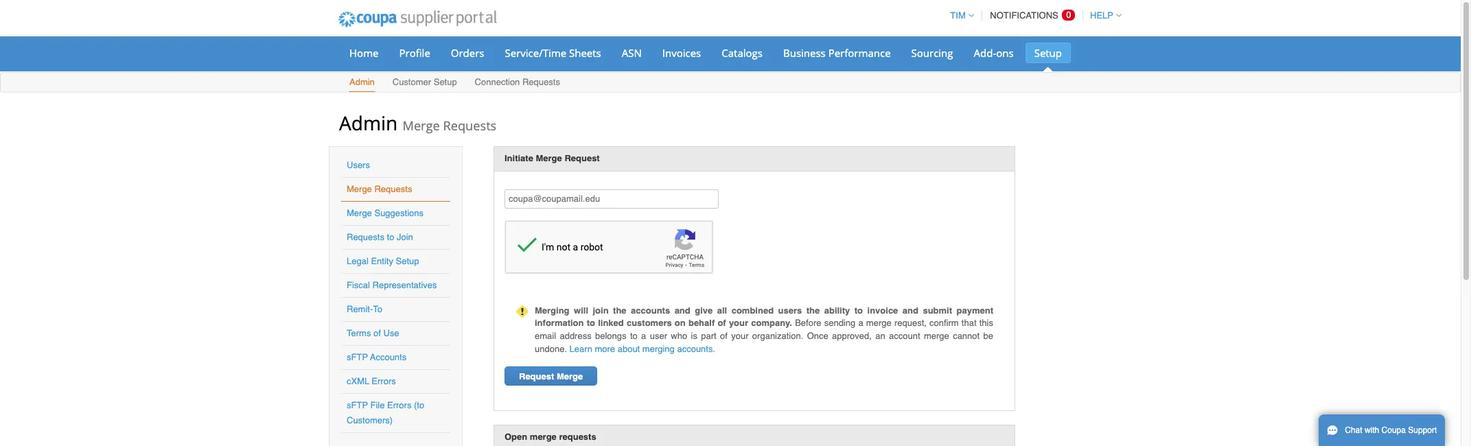 Task type: locate. For each thing, give the bounding box(es) containing it.
suggestions
[[375, 208, 424, 218]]

merge down "merge requests"
[[347, 208, 372, 218]]

requests to join
[[347, 232, 413, 242]]

customer
[[393, 77, 431, 87]]

0 horizontal spatial setup
[[396, 256, 419, 266]]

navigation
[[944, 2, 1122, 29]]

request up 'coupa@coupamail.edu' text box
[[565, 153, 600, 163]]

of inside merging will join the accounts and give all combined users the ability to invoice and submit payment information to linked customers on behalf of your company.
[[718, 318, 726, 328]]

0
[[1066, 10, 1071, 20]]

ability
[[824, 305, 850, 316]]

sftp inside sftp file errors (to customers)
[[347, 400, 368, 411]]

coupa@coupamail.edu text field
[[505, 190, 719, 209]]

merge suggestions
[[347, 208, 424, 218]]

setup
[[1034, 46, 1062, 60], [434, 77, 457, 87], [396, 256, 419, 266]]

0 horizontal spatial the
[[613, 305, 627, 316]]

1 horizontal spatial merge
[[866, 318, 892, 328]]

behalf
[[689, 318, 715, 328]]

merge
[[403, 117, 440, 134], [536, 153, 562, 163], [347, 184, 372, 194], [347, 208, 372, 218], [557, 371, 583, 382]]

1 vertical spatial a
[[641, 331, 646, 341]]

who
[[671, 331, 687, 341]]

representatives
[[373, 280, 437, 290]]

request,
[[895, 318, 927, 328]]

support
[[1408, 426, 1437, 435]]

admin down admin link
[[339, 110, 398, 136]]

merge right initiate
[[536, 153, 562, 163]]

sftp file errors (to customers)
[[347, 400, 424, 426]]

errors down accounts
[[372, 376, 396, 387]]

admin down home
[[349, 77, 375, 87]]

1 horizontal spatial setup
[[434, 77, 457, 87]]

merge
[[866, 318, 892, 328], [924, 331, 949, 341], [530, 432, 557, 442]]

learn
[[570, 344, 592, 354]]

accounts
[[370, 352, 407, 363]]

performance
[[828, 46, 891, 60]]

fiscal representatives link
[[347, 280, 437, 290]]

0 vertical spatial admin
[[349, 77, 375, 87]]

sftp for sftp accounts
[[347, 352, 368, 363]]

your
[[729, 318, 748, 328], [731, 331, 749, 341]]

1 horizontal spatial request
[[565, 153, 600, 163]]

setup right "customer"
[[434, 77, 457, 87]]

accounts
[[631, 305, 670, 316]]

requests
[[522, 77, 560, 87], [443, 117, 497, 134], [375, 184, 412, 194], [347, 232, 384, 242]]

errors left (to
[[387, 400, 412, 411]]

entity
[[371, 256, 393, 266]]

0 horizontal spatial and
[[675, 305, 691, 316]]

email
[[535, 331, 556, 341]]

approved,
[[832, 331, 872, 341]]

the up the before
[[807, 305, 820, 316]]

requests inside admin merge requests
[[443, 117, 497, 134]]

legal entity setup
[[347, 256, 419, 266]]

2 vertical spatial setup
[[396, 256, 419, 266]]

merge down customer setup link
[[403, 117, 440, 134]]

requests up legal
[[347, 232, 384, 242]]

sheets
[[569, 46, 601, 60]]

of
[[718, 318, 726, 328], [374, 328, 381, 338], [720, 331, 728, 341]]

merge for admin
[[403, 117, 440, 134]]

0 vertical spatial merge
[[866, 318, 892, 328]]

merge requests link
[[347, 184, 412, 194]]

admin
[[349, 77, 375, 87], [339, 110, 398, 136]]

users
[[347, 160, 370, 170]]

requests
[[559, 432, 596, 442]]

0 vertical spatial errors
[[372, 376, 396, 387]]

tim link
[[944, 10, 974, 21]]

users link
[[347, 160, 370, 170]]

invoices
[[662, 46, 701, 60]]

1 horizontal spatial and
[[903, 305, 919, 316]]

and up on
[[675, 305, 691, 316]]

merge inside request merge button
[[557, 371, 583, 382]]

merge down "confirm"
[[924, 331, 949, 341]]

cxml errors
[[347, 376, 396, 387]]

learn more about merging accounts.
[[570, 344, 715, 354]]

2 sftp from the top
[[347, 400, 368, 411]]

sftp up cxml
[[347, 352, 368, 363]]

part
[[701, 331, 717, 341]]

1 vertical spatial admin
[[339, 110, 398, 136]]

request merge button
[[505, 367, 597, 386]]

1 horizontal spatial the
[[807, 305, 820, 316]]

1 sftp from the top
[[347, 352, 368, 363]]

to inside before sending a merge request, confirm that this email address belongs to a user who is part of your organization. once approved, an account merge cannot be undone.
[[630, 331, 638, 341]]

before sending a merge request, confirm that this email address belongs to a user who is part of your organization. once approved, an account merge cannot be undone.
[[535, 318, 994, 354]]

2 horizontal spatial setup
[[1034, 46, 1062, 60]]

the
[[613, 305, 627, 316], [807, 305, 820, 316]]

before
[[795, 318, 822, 328]]

merge for request
[[557, 371, 583, 382]]

notifications
[[990, 10, 1059, 21]]

sftp accounts link
[[347, 352, 407, 363]]

errors
[[372, 376, 396, 387], [387, 400, 412, 411]]

your inside merging will join the accounts and give all combined users the ability to invoice and submit payment information to linked customers on behalf of your company.
[[729, 318, 748, 328]]

1 vertical spatial sftp
[[347, 400, 368, 411]]

0 vertical spatial a
[[859, 318, 864, 328]]

sftp
[[347, 352, 368, 363], [347, 400, 368, 411]]

merge down learn
[[557, 371, 583, 382]]

requests down 'connection'
[[443, 117, 497, 134]]

1 horizontal spatial a
[[859, 318, 864, 328]]

1 vertical spatial request
[[519, 371, 554, 382]]

connection requests link
[[474, 74, 561, 92]]

legal
[[347, 256, 369, 266]]

merge up "an"
[[866, 318, 892, 328]]

about
[[618, 344, 640, 354]]

the up linked
[[613, 305, 627, 316]]

initiate
[[505, 153, 533, 163]]

sending
[[824, 318, 856, 328]]

of down "all"
[[718, 318, 726, 328]]

errors inside sftp file errors (to customers)
[[387, 400, 412, 411]]

setup down the join
[[396, 256, 419, 266]]

of right part
[[720, 331, 728, 341]]

setup down notifications 0
[[1034, 46, 1062, 60]]

1 vertical spatial merge
[[924, 331, 949, 341]]

sftp for sftp file errors (to customers)
[[347, 400, 368, 411]]

0 horizontal spatial request
[[519, 371, 554, 382]]

tim
[[950, 10, 966, 21]]

0 horizontal spatial a
[[641, 331, 646, 341]]

to
[[387, 232, 394, 242], [855, 305, 863, 316], [587, 318, 595, 328], [630, 331, 638, 341]]

merge inside admin merge requests
[[403, 117, 440, 134]]

to up about
[[630, 331, 638, 341]]

a up approved,
[[859, 318, 864, 328]]

initiate merge request
[[505, 153, 600, 163]]

0 vertical spatial sftp
[[347, 352, 368, 363]]

requests to join link
[[347, 232, 413, 242]]

legal entity setup link
[[347, 256, 419, 266]]

that
[[962, 318, 977, 328]]

catalogs
[[722, 46, 763, 60]]

2 horizontal spatial merge
[[924, 331, 949, 341]]

to left the join
[[387, 232, 394, 242]]

1 vertical spatial your
[[731, 331, 749, 341]]

coupa supplier portal image
[[329, 2, 506, 36]]

1 vertical spatial errors
[[387, 400, 412, 411]]

add-ons link
[[965, 43, 1023, 63]]

0 vertical spatial your
[[729, 318, 748, 328]]

customer setup
[[393, 77, 457, 87]]

and up request,
[[903, 305, 919, 316]]

request down undone.
[[519, 371, 554, 382]]

2 vertical spatial merge
[[530, 432, 557, 442]]

admin for admin merge requests
[[339, 110, 398, 136]]

users
[[778, 305, 802, 316]]

navigation containing notifications 0
[[944, 2, 1122, 29]]

join
[[593, 305, 609, 316]]

and
[[675, 305, 691, 316], [903, 305, 919, 316]]

profile link
[[390, 43, 439, 63]]

once
[[807, 331, 829, 341]]

service/time sheets link
[[496, 43, 610, 63]]

1 vertical spatial setup
[[434, 77, 457, 87]]

sftp accounts
[[347, 352, 407, 363]]

a up learn more about merging accounts. link
[[641, 331, 646, 341]]

more
[[595, 344, 615, 354]]

merge right open
[[530, 432, 557, 442]]

requests up suggestions
[[375, 184, 412, 194]]

open merge requests
[[505, 432, 596, 442]]

sftp up customers)
[[347, 400, 368, 411]]

(to
[[414, 400, 424, 411]]



Task type: vqa. For each thing, say whether or not it's contained in the screenshot.
bottom Manage
no



Task type: describe. For each thing, give the bounding box(es) containing it.
to right ability at the right bottom of the page
[[855, 305, 863, 316]]

orders
[[451, 46, 484, 60]]

0 vertical spatial setup
[[1034, 46, 1062, 60]]

terms of use link
[[347, 328, 399, 338]]

invoice
[[868, 305, 898, 316]]

merge for initiate
[[536, 153, 562, 163]]

terms of use
[[347, 328, 399, 338]]

an
[[876, 331, 886, 341]]

help link
[[1084, 10, 1122, 21]]

sftp file errors (to customers) link
[[347, 400, 424, 426]]

home link
[[341, 43, 388, 63]]

request inside request merge button
[[519, 371, 554, 382]]

2 and from the left
[[903, 305, 919, 316]]

chat with coupa support button
[[1319, 415, 1446, 446]]

this
[[980, 318, 994, 328]]

belongs
[[595, 331, 627, 341]]

fiscal
[[347, 280, 370, 290]]

coupa
[[1382, 426, 1406, 435]]

be
[[984, 331, 994, 341]]

request merge
[[519, 371, 583, 382]]

add-
[[974, 46, 996, 60]]

company.
[[751, 318, 792, 328]]

business performance link
[[774, 43, 900, 63]]

submit
[[923, 305, 952, 316]]

cxml errors link
[[347, 376, 396, 387]]

learn more about merging accounts. link
[[570, 344, 715, 354]]

cannot
[[953, 331, 980, 341]]

fiscal representatives
[[347, 280, 437, 290]]

1 the from the left
[[613, 305, 627, 316]]

merge down users
[[347, 184, 372, 194]]

confirm
[[930, 318, 959, 328]]

add-ons
[[974, 46, 1014, 60]]

sourcing link
[[903, 43, 962, 63]]

user
[[650, 331, 667, 341]]

will
[[574, 305, 588, 316]]

chat
[[1345, 426, 1363, 435]]

open
[[505, 432, 527, 442]]

your inside before sending a merge request, confirm that this email address belongs to a user who is part of your organization. once approved, an account merge cannot be undone.
[[731, 331, 749, 341]]

remit-to link
[[347, 304, 382, 314]]

is
[[691, 331, 698, 341]]

admin merge requests
[[339, 110, 497, 136]]

admin for admin
[[349, 77, 375, 87]]

help
[[1090, 10, 1114, 21]]

0 horizontal spatial merge
[[530, 432, 557, 442]]

use
[[383, 328, 399, 338]]

address
[[560, 331, 592, 341]]

orders link
[[442, 43, 493, 63]]

account
[[889, 331, 920, 341]]

merge suggestions link
[[347, 208, 424, 218]]

customers
[[627, 318, 672, 328]]

service/time
[[505, 46, 567, 60]]

service/time sheets
[[505, 46, 601, 60]]

linked
[[598, 318, 624, 328]]

of inside before sending a merge request, confirm that this email address belongs to a user who is part of your organization. once approved, an account merge cannot be undone.
[[720, 331, 728, 341]]

payment
[[957, 305, 994, 316]]

remit-
[[347, 304, 373, 314]]

terms
[[347, 328, 371, 338]]

1 and from the left
[[675, 305, 691, 316]]

merging
[[535, 305, 570, 316]]

combined
[[732, 305, 774, 316]]

to
[[373, 304, 382, 314]]

remit-to
[[347, 304, 382, 314]]

accounts.
[[677, 344, 715, 354]]

merging
[[643, 344, 675, 354]]

sourcing
[[912, 46, 953, 60]]

invoices link
[[654, 43, 710, 63]]

of left use
[[374, 328, 381, 338]]

information
[[535, 318, 584, 328]]

requests down service/time
[[522, 77, 560, 87]]

chat with coupa support
[[1345, 426, 1437, 435]]

with
[[1365, 426, 1380, 435]]

merging will join the accounts and give all combined users the ability to invoice and submit payment information to linked customers on behalf of your company.
[[535, 305, 994, 328]]

ons
[[996, 46, 1014, 60]]

admin link
[[349, 74, 375, 92]]

catalogs link
[[713, 43, 772, 63]]

cxml
[[347, 376, 369, 387]]

to down join
[[587, 318, 595, 328]]

undone.
[[535, 344, 567, 354]]

2 the from the left
[[807, 305, 820, 316]]

0 vertical spatial request
[[565, 153, 600, 163]]

connection requests
[[475, 77, 560, 87]]

customer setup link
[[392, 74, 458, 92]]

home
[[349, 46, 379, 60]]

profile
[[399, 46, 430, 60]]

setup link
[[1026, 43, 1071, 63]]



